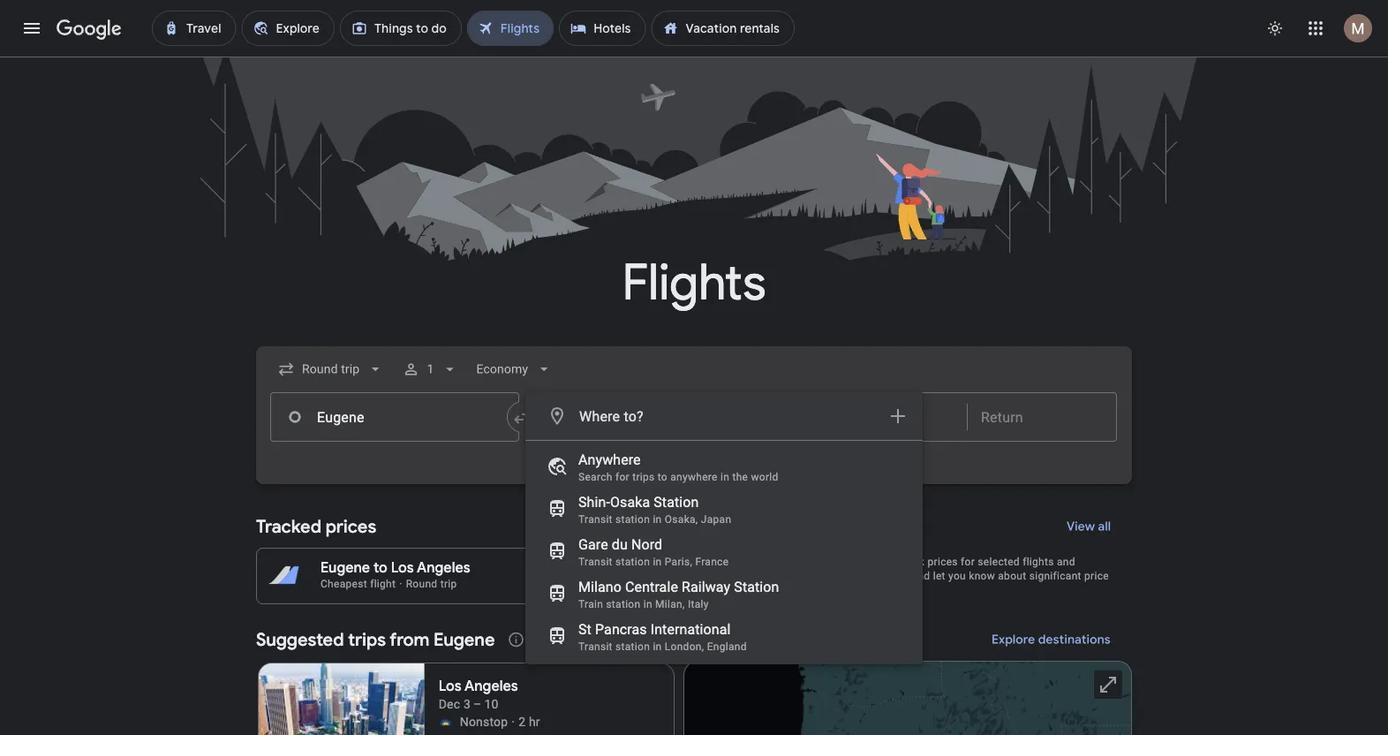 Task type: describe. For each thing, give the bounding box(es) containing it.
gare du nord transit station in paris, france
[[579, 536, 729, 568]]

st pancras international transit station in london, england
[[579, 621, 747, 653]]

round
[[406, 578, 438, 590]]

all
[[1099, 519, 1111, 535]]

station inside 'shin-osaka station transit station in osaka, japan'
[[654, 493, 699, 510]]

$151
[[645, 559, 672, 577]]

milano
[[579, 578, 622, 595]]

angeles inside los angeles dec 3 – 10
[[465, 677, 518, 695]]

suggested trips from eugene region
[[256, 618, 1133, 735]]

help
[[856, 556, 877, 568]]

to inside tracked prices region
[[374, 559, 388, 577]]

anywhere search for trips to anywhere in the world
[[579, 451, 779, 483]]

 image inside suggested trips from eugene region
[[512, 713, 515, 731]]

cheapest
[[321, 578, 367, 590]]

price
[[1085, 570, 1110, 582]]

enter your destination dialog
[[526, 391, 923, 664]]

1
[[427, 362, 434, 376]]

about
[[999, 570, 1027, 582]]

angeles inside tracked prices region
[[417, 559, 471, 577]]

google flights can help you track prices for selected flights and destinations. we'll check daily and let you know about significant price changes.
[[761, 556, 1110, 596]]

explore for explore destinations
[[992, 632, 1036, 648]]

to?
[[624, 408, 644, 425]]

international
[[651, 621, 731, 637]]

pancras
[[595, 621, 647, 637]]

check
[[854, 570, 883, 582]]

selected
[[978, 556, 1020, 568]]

2
[[519, 714, 526, 729]]

nonstop
[[460, 714, 508, 729]]

los angeles dec 3 – 10
[[439, 677, 518, 711]]

in inside the milano centrale railway station train station in milan, italy
[[644, 598, 653, 611]]

st
[[579, 621, 592, 637]]

know
[[969, 570, 996, 582]]

paris,
[[665, 556, 693, 568]]

flight
[[370, 578, 396, 590]]

for inside google flights can help you track prices for selected flights and destinations. we'll check daily and let you know about significant price changes.
[[961, 556, 976, 568]]

transit for shin-
[[579, 513, 613, 526]]

1 horizontal spatial and
[[1058, 556, 1076, 568]]

google
[[761, 556, 796, 568]]

main menu image
[[21, 18, 42, 39]]

round trip
[[406, 578, 457, 590]]

explore destinations
[[992, 632, 1111, 648]]

transit for st
[[579, 641, 613, 653]]

2 hr
[[519, 714, 540, 729]]

cheapest flight
[[321, 578, 396, 590]]

milan,
[[656, 598, 685, 611]]

in inside the anywhere search for trips to anywhere in the world
[[721, 471, 730, 483]]

destination, select multiple airports image
[[888, 406, 909, 427]]

station inside the milano centrale railway station train station in milan, italy
[[606, 598, 641, 611]]

to inside the anywhere search for trips to anywhere in the world
[[658, 471, 668, 483]]

0 horizontal spatial prices
[[326, 515, 377, 538]]

allegiant image
[[439, 715, 453, 729]]

world
[[751, 471, 779, 483]]

station for du
[[616, 556, 650, 568]]

from
[[390, 628, 430, 651]]

track
[[900, 556, 925, 568]]

trip
[[441, 578, 457, 590]]

japan
[[701, 513, 732, 526]]

france
[[696, 556, 729, 568]]

railway
[[682, 578, 731, 595]]

151 US dollars text field
[[645, 559, 672, 577]]

destinations
[[1039, 632, 1111, 648]]

gare
[[579, 536, 609, 553]]

centrale
[[626, 578, 679, 595]]

where to?
[[580, 408, 644, 425]]



Task type: locate. For each thing, give the bounding box(es) containing it.
milano centrale railway station train station in milan, italy
[[579, 578, 780, 611]]

flights
[[1023, 556, 1055, 568]]

1 horizontal spatial flights
[[799, 556, 832, 568]]

shin-osaka station transit station in osaka, japan
[[579, 493, 732, 526]]

shin-
[[579, 493, 610, 510]]

hr
[[529, 714, 540, 729]]

0 horizontal spatial flights
[[623, 251, 766, 314]]

1 horizontal spatial explore
[[992, 632, 1036, 648]]

to
[[658, 471, 668, 483], [374, 559, 388, 577]]

du
[[612, 536, 628, 553]]

and down the track
[[912, 570, 931, 582]]

station down the osaka
[[616, 513, 650, 526]]

eugene inside suggested trips from eugene region
[[434, 628, 495, 651]]

in left osaka,
[[653, 513, 662, 526]]

nord
[[632, 536, 663, 553]]

station for pancras
[[616, 641, 650, 653]]

3 – 10
[[464, 697, 499, 711]]

transit down st
[[579, 641, 613, 653]]

1 vertical spatial transit
[[579, 556, 613, 568]]

 image
[[512, 713, 515, 731]]

0 vertical spatial and
[[1058, 556, 1076, 568]]

you up daily
[[880, 556, 898, 568]]

1 horizontal spatial eugene
[[434, 628, 495, 651]]

in
[[721, 471, 730, 483], [653, 513, 662, 526], [653, 556, 662, 568], [644, 598, 653, 611], [653, 641, 662, 653]]

list box containing anywhere
[[526, 441, 923, 664]]

where
[[580, 408, 620, 425]]

explore inside explore destinations button
[[992, 632, 1036, 648]]

to up flight at left
[[374, 559, 388, 577]]

1 vertical spatial eugene
[[434, 628, 495, 651]]

train
[[579, 598, 604, 611]]

0 horizontal spatial to
[[374, 559, 388, 577]]

trips left from
[[348, 628, 386, 651]]

station down the du
[[616, 556, 650, 568]]

prices
[[326, 515, 377, 538], [928, 556, 959, 568]]

1 vertical spatial trips
[[348, 628, 386, 651]]

0 vertical spatial explore
[[685, 474, 729, 490]]

tracked prices
[[256, 515, 377, 538]]

eugene to los angeles
[[321, 559, 471, 577]]

milano centrale railway station option
[[526, 573, 923, 615]]

suggested trips from eugene
[[256, 628, 495, 651]]

italy
[[688, 598, 709, 611]]

1 horizontal spatial to
[[658, 471, 668, 483]]

0 vertical spatial for
[[616, 471, 630, 483]]

osaka
[[610, 493, 650, 510]]

0 vertical spatial angeles
[[417, 559, 471, 577]]

station
[[616, 513, 650, 526], [616, 556, 650, 568], [606, 598, 641, 611], [616, 641, 650, 653]]

station down google
[[734, 578, 780, 595]]

1 horizontal spatial los
[[439, 677, 462, 695]]

eugene
[[321, 559, 370, 577], [434, 628, 495, 651]]

explore button
[[646, 465, 743, 500]]

Return text field
[[982, 393, 1104, 441]]

0 horizontal spatial for
[[616, 471, 630, 483]]

None text field
[[270, 392, 520, 442]]

search
[[579, 471, 613, 483]]

list box inside the flight search box
[[526, 441, 923, 664]]

2 vertical spatial transit
[[579, 641, 613, 653]]

eugene right from
[[434, 628, 495, 651]]

angeles up 3 – 10
[[465, 677, 518, 695]]

0 vertical spatial station
[[654, 493, 699, 510]]

in inside gare du nord transit station in paris, france
[[653, 556, 662, 568]]

0 vertical spatial flights
[[623, 251, 766, 314]]

osaka,
[[665, 513, 698, 526]]

0 vertical spatial eugene
[[321, 559, 370, 577]]

shin-osaka station option
[[526, 488, 923, 530]]

2 transit from the top
[[579, 556, 613, 568]]

station inside gare du nord transit station in paris, france
[[616, 556, 650, 568]]

view all
[[1067, 519, 1111, 535]]

1 vertical spatial explore
[[992, 632, 1036, 648]]

1 vertical spatial for
[[961, 556, 976, 568]]

1 vertical spatial flights
[[799, 556, 832, 568]]

and up significant on the bottom right
[[1058, 556, 1076, 568]]

0 horizontal spatial you
[[880, 556, 898, 568]]

in left 'the'
[[721, 471, 730, 483]]

transit down gare
[[579, 556, 613, 568]]

to left anywhere
[[658, 471, 668, 483]]

daily
[[886, 570, 909, 582]]

prices inside google flights can help you track prices for selected flights and destinations. we'll check daily and let you know about significant price changes.
[[928, 556, 959, 568]]

station inside the milano centrale railway station train station in milan, italy
[[734, 578, 780, 595]]

eugene inside tracked prices region
[[321, 559, 370, 577]]

in inside 'shin-osaka station transit station in osaka, japan'
[[653, 513, 662, 526]]

los up round
[[391, 559, 414, 577]]

1 horizontal spatial prices
[[928, 556, 959, 568]]

0 horizontal spatial explore
[[685, 474, 729, 490]]

Departure text field
[[832, 393, 954, 441]]

0 horizontal spatial station
[[654, 493, 699, 510]]

0 vertical spatial to
[[658, 471, 668, 483]]

1 vertical spatial los
[[439, 677, 462, 695]]

1 vertical spatial to
[[374, 559, 388, 577]]

flights
[[623, 251, 766, 314], [799, 556, 832, 568]]

significant
[[1030, 570, 1082, 582]]

tracked prices region
[[256, 505, 1133, 604]]

los
[[391, 559, 414, 577], [439, 677, 462, 695]]

explore destinations button
[[971, 618, 1133, 661]]

transit inside 'shin-osaka station transit station in osaka, japan'
[[579, 513, 613, 526]]

anywhere option
[[526, 445, 923, 488]]

station inside 'shin-osaka station transit station in osaka, japan'
[[616, 513, 650, 526]]

1 horizontal spatial trips
[[633, 471, 655, 483]]

explore
[[685, 474, 729, 490], [992, 632, 1036, 648]]

1 vertical spatial and
[[912, 570, 931, 582]]

0 vertical spatial trips
[[633, 471, 655, 483]]

station inside st pancras international transit station in london, england
[[616, 641, 650, 653]]

0 vertical spatial transit
[[579, 513, 613, 526]]

0 horizontal spatial eugene
[[321, 559, 370, 577]]

station
[[654, 493, 699, 510], [734, 578, 780, 595]]

transit for gare
[[579, 556, 613, 568]]

Where else? text field
[[579, 395, 877, 437]]

Flight search field
[[242, 346, 1147, 664]]

changes.
[[761, 584, 806, 596]]

1 transit from the top
[[579, 513, 613, 526]]

trips inside region
[[348, 628, 386, 651]]

you
[[880, 556, 898, 568], [949, 570, 967, 582]]

can
[[835, 556, 853, 568]]

los inside tracked prices region
[[391, 559, 414, 577]]

tracked
[[256, 515, 322, 538]]

1 vertical spatial station
[[734, 578, 780, 595]]

suggested
[[256, 628, 344, 651]]

in for nord
[[653, 556, 662, 568]]

angeles up trip
[[417, 559, 471, 577]]

trips up the osaka
[[633, 471, 655, 483]]

in for station
[[653, 513, 662, 526]]

explore inside explore 'button'
[[685, 474, 729, 490]]

station for osaka
[[616, 513, 650, 526]]

$148
[[644, 576, 672, 590]]

london,
[[665, 641, 705, 653]]

0 vertical spatial you
[[880, 556, 898, 568]]

1 vertical spatial prices
[[928, 556, 959, 568]]

angeles
[[417, 559, 471, 577], [465, 677, 518, 695]]

148 US dollars text field
[[644, 576, 672, 590]]

view
[[1067, 519, 1096, 535]]

0 vertical spatial los
[[391, 559, 414, 577]]

anywhere
[[579, 451, 641, 468]]

1 horizontal spatial you
[[949, 570, 967, 582]]

destinations.
[[761, 570, 825, 582]]

dec
[[439, 697, 461, 711]]

prices up the cheapest
[[326, 515, 377, 538]]

transit
[[579, 513, 613, 526], [579, 556, 613, 568], [579, 641, 613, 653]]

station up pancras
[[606, 598, 641, 611]]

1 button
[[395, 348, 466, 391]]

for up 'know'
[[961, 556, 976, 568]]

list box
[[526, 441, 923, 664]]

in left the london,
[[653, 641, 662, 653]]

1 horizontal spatial station
[[734, 578, 780, 595]]

in down centrale
[[644, 598, 653, 611]]

1 horizontal spatial for
[[961, 556, 976, 568]]

0 horizontal spatial and
[[912, 570, 931, 582]]

explore for explore
[[685, 474, 729, 490]]

trips
[[633, 471, 655, 483], [348, 628, 386, 651]]

for
[[616, 471, 630, 483], [961, 556, 976, 568]]

3 transit from the top
[[579, 641, 613, 653]]

station up osaka,
[[654, 493, 699, 510]]

0 horizontal spatial trips
[[348, 628, 386, 651]]

we'll
[[828, 570, 851, 582]]

los inside los angeles dec 3 – 10
[[439, 677, 462, 695]]

prices up let
[[928, 556, 959, 568]]

1 vertical spatial you
[[949, 570, 967, 582]]

station down pancras
[[616, 641, 650, 653]]

transit down shin-
[[579, 513, 613, 526]]

for inside the anywhere search for trips to anywhere in the world
[[616, 471, 630, 483]]

st pancras international option
[[526, 615, 923, 657]]

transit inside st pancras international transit station in london, england
[[579, 641, 613, 653]]

0 horizontal spatial los
[[391, 559, 414, 577]]

in for international
[[653, 641, 662, 653]]

transit inside gare du nord transit station in paris, france
[[579, 556, 613, 568]]

england
[[707, 641, 747, 653]]

let
[[934, 570, 946, 582]]

for down anywhere
[[616, 471, 630, 483]]

change appearance image
[[1255, 7, 1297, 49]]

and
[[1058, 556, 1076, 568], [912, 570, 931, 582]]

in inside st pancras international transit station in london, england
[[653, 641, 662, 653]]

anywhere
[[671, 471, 718, 483]]

gare du nord option
[[526, 530, 923, 573]]

los up dec
[[439, 677, 462, 695]]

trips inside the anywhere search for trips to anywhere in the world
[[633, 471, 655, 483]]

0 vertical spatial prices
[[326, 515, 377, 538]]

eugene up the cheapest
[[321, 559, 370, 577]]

flights inside google flights can help you track prices for selected flights and destinations. we'll check daily and let you know about significant price changes.
[[799, 556, 832, 568]]

the
[[733, 471, 749, 483]]

you right let
[[949, 570, 967, 582]]

1 vertical spatial angeles
[[465, 677, 518, 695]]

in down nord
[[653, 556, 662, 568]]

None field
[[270, 353, 392, 385], [469, 353, 560, 385], [270, 353, 392, 385], [469, 353, 560, 385]]



Task type: vqa. For each thing, say whether or not it's contained in the screenshot.
from
yes



